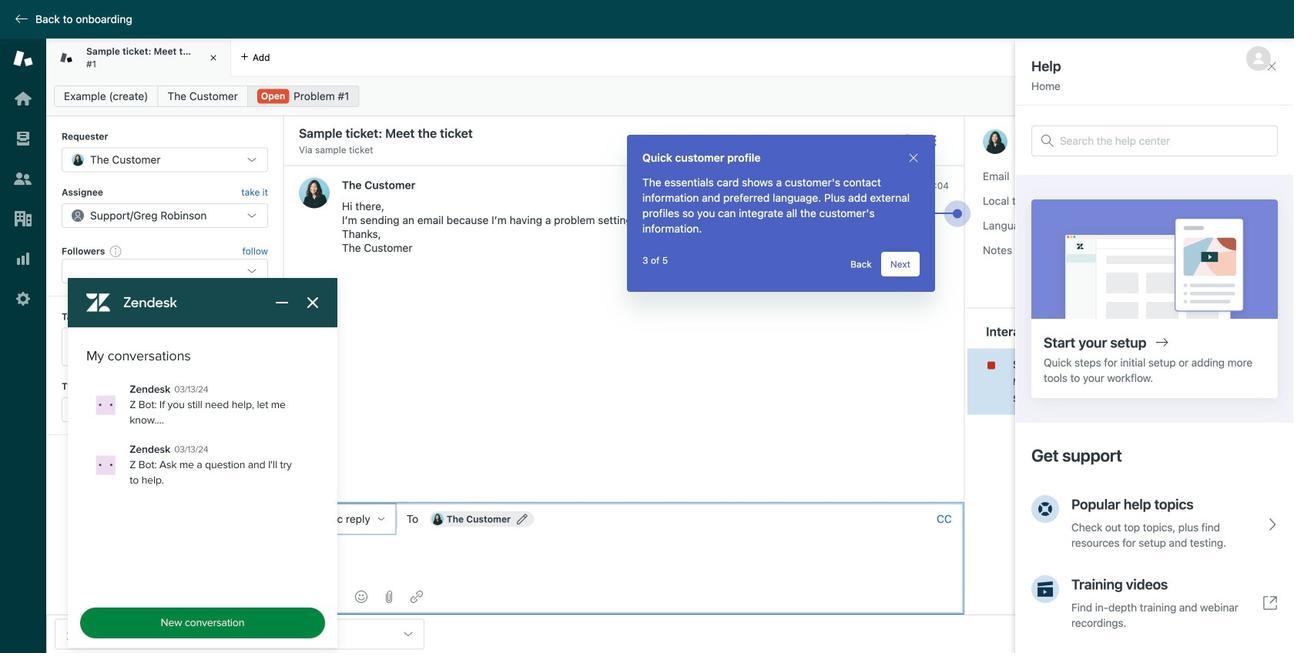 Task type: describe. For each thing, give the bounding box(es) containing it.
apps image
[[1270, 163, 1282, 175]]

reporting image
[[13, 249, 33, 269]]

Mar 11 11:04 text field
[[896, 180, 950, 191]]

views image
[[13, 129, 33, 149]]

add attachment image
[[383, 591, 395, 603]]

admin image
[[13, 289, 33, 309]]

secondary element
[[46, 81, 1295, 112]]

avatar image
[[299, 178, 330, 208]]

customer@example.com image
[[431, 513, 444, 526]]

Mar 11 11:04 text field
[[1013, 377, 1067, 387]]

close image
[[908, 152, 920, 164]]

tabs tab list
[[46, 39, 1159, 77]]



Task type: vqa. For each thing, say whether or not it's contained in the screenshot.
Reporting image
yes



Task type: locate. For each thing, give the bounding box(es) containing it.
customer context image
[[1270, 129, 1282, 141]]

add link (cmd k) image
[[411, 591, 423, 603]]

get started image
[[13, 89, 33, 109]]

main element
[[0, 39, 46, 654]]

format text image
[[328, 591, 340, 603]]

Add user notes text field
[[1056, 244, 1237, 296]]

zendesk support image
[[13, 49, 33, 69]]

organizations image
[[13, 209, 33, 229]]

Public reply composer text field
[[291, 536, 958, 568]]

dialog
[[627, 135, 936, 292]]

customers image
[[13, 169, 33, 189]]

events image
[[902, 135, 914, 147]]

insert emojis image
[[355, 591, 368, 603]]

tab
[[46, 39, 231, 77]]

close image
[[206, 50, 221, 66]]

edit user image
[[517, 514, 528, 525]]

user image
[[983, 129, 1008, 154]]

Subject field
[[296, 124, 863, 143]]



